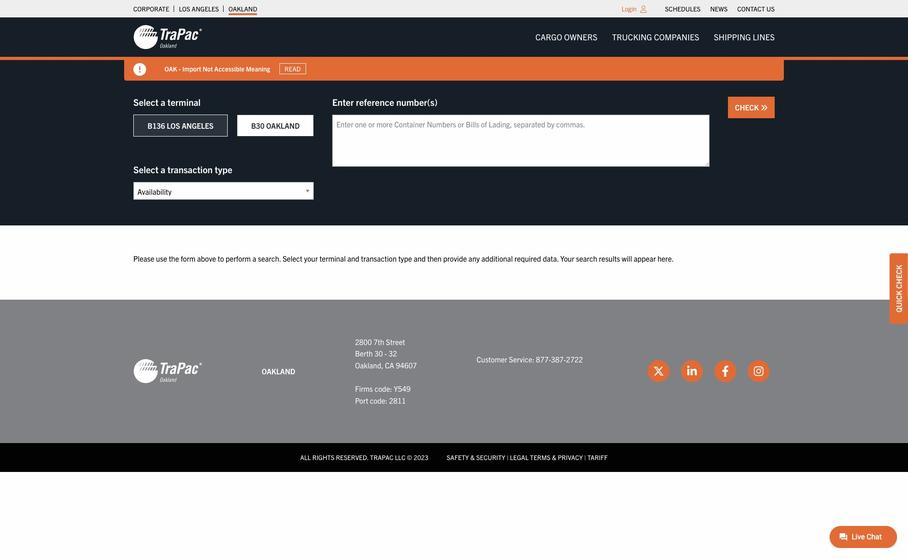 Task type: locate. For each thing, give the bounding box(es) containing it.
select
[[133, 96, 159, 108], [133, 164, 159, 175], [283, 254, 302, 263]]

1 vertical spatial type
[[398, 254, 412, 263]]

quick
[[895, 290, 904, 312]]

code:
[[375, 384, 392, 393], [370, 396, 388, 405]]

select down b136
[[133, 164, 159, 175]]

oakland image
[[133, 24, 202, 50], [133, 359, 202, 384]]

- right 30
[[385, 349, 387, 358]]

0 horizontal spatial terminal
[[167, 96, 201, 108]]

- inside banner
[[179, 64, 181, 73]]

not
[[203, 64, 213, 73]]

safety & security | legal terms & privacy | tariff
[[447, 453, 608, 462]]

all
[[300, 453, 311, 462]]

and left then
[[414, 254, 426, 263]]

select a transaction type
[[133, 164, 232, 175]]

menu bar down 'light' image
[[528, 28, 782, 46]]

0 vertical spatial transaction
[[167, 164, 213, 175]]

terminal
[[167, 96, 201, 108], [320, 254, 346, 263]]

angeles left oakland link
[[192, 5, 219, 13]]

cargo
[[536, 32, 562, 42]]

menu bar containing schedules
[[660, 2, 780, 15]]

street
[[386, 337, 405, 346]]

0 vertical spatial select
[[133, 96, 159, 108]]

customer
[[477, 355, 507, 364]]

berth
[[355, 349, 373, 358]]

results
[[599, 254, 620, 263]]

check
[[735, 103, 761, 112], [895, 265, 904, 289]]

0 horizontal spatial and
[[347, 254, 359, 263]]

oakland
[[229, 5, 257, 13], [266, 121, 300, 130], [262, 366, 295, 376]]

trapac
[[370, 453, 394, 462]]

0 horizontal spatial |
[[507, 453, 509, 462]]

contact
[[737, 5, 765, 13]]

1 vertical spatial transaction
[[361, 254, 397, 263]]

&
[[470, 453, 475, 462], [552, 453, 556, 462]]

1 and from the left
[[347, 254, 359, 263]]

1 vertical spatial check
[[895, 265, 904, 289]]

quick check link
[[890, 253, 908, 324]]

menu bar
[[660, 2, 780, 15], [528, 28, 782, 46]]

los right corporate link
[[179, 5, 190, 13]]

1 vertical spatial terminal
[[320, 254, 346, 263]]

light image
[[640, 5, 647, 13]]

provide
[[443, 254, 467, 263]]

select left your
[[283, 254, 302, 263]]

and
[[347, 254, 359, 263], [414, 254, 426, 263]]

2 vertical spatial a
[[253, 254, 256, 263]]

30
[[375, 349, 383, 358]]

& right "safety" in the bottom of the page
[[470, 453, 475, 462]]

search.
[[258, 254, 281, 263]]

terminal inside please use the form above to perform a search. select your terminal and transaction type and then provide any additional required data. your search results will appear here. quick check
[[320, 254, 346, 263]]

type inside please use the form above to perform a search. select your terminal and transaction type and then provide any additional required data. your search results will appear here. quick check
[[398, 254, 412, 263]]

and right your
[[347, 254, 359, 263]]

a for transaction
[[161, 164, 165, 175]]

ca
[[385, 361, 394, 370]]

b136 los angeles
[[148, 121, 214, 130]]

angeles
[[192, 5, 219, 13], [182, 121, 214, 130]]

terminal right your
[[320, 254, 346, 263]]

enter reference number(s)
[[332, 96, 438, 108]]

los angeles link
[[179, 2, 219, 15]]

0 vertical spatial oakland image
[[133, 24, 202, 50]]

the
[[169, 254, 179, 263]]

meaning
[[246, 64, 270, 73]]

|
[[507, 453, 509, 462], [584, 453, 586, 462]]

a
[[161, 96, 165, 108], [161, 164, 165, 175], [253, 254, 256, 263]]

banner
[[0, 17, 908, 81]]

us
[[767, 5, 775, 13]]

& right terms
[[552, 453, 556, 462]]

a left search.
[[253, 254, 256, 263]]

0 vertical spatial -
[[179, 64, 181, 73]]

0 vertical spatial angeles
[[192, 5, 219, 13]]

7th
[[374, 337, 384, 346]]

2 vertical spatial select
[[283, 254, 302, 263]]

corporate
[[133, 5, 169, 13]]

387-
[[551, 355, 566, 364]]

0 horizontal spatial check
[[735, 103, 761, 112]]

| left "tariff"
[[584, 453, 586, 462]]

footer
[[0, 300, 908, 472]]

0 vertical spatial menu bar
[[660, 2, 780, 15]]

1 vertical spatial los
[[167, 121, 180, 130]]

2 & from the left
[[552, 453, 556, 462]]

select up b136
[[133, 96, 159, 108]]

1 horizontal spatial and
[[414, 254, 426, 263]]

1 vertical spatial -
[[385, 349, 387, 358]]

reference
[[356, 96, 394, 108]]

1 vertical spatial a
[[161, 164, 165, 175]]

0 horizontal spatial transaction
[[167, 164, 213, 175]]

number(s)
[[396, 96, 438, 108]]

32
[[389, 349, 397, 358]]

solid image
[[761, 104, 768, 111]]

a down b136
[[161, 164, 165, 175]]

shipping
[[714, 32, 751, 42]]

1 horizontal spatial &
[[552, 453, 556, 462]]

-
[[179, 64, 181, 73], [385, 349, 387, 358]]

rights
[[312, 453, 335, 462]]

oakland,
[[355, 361, 383, 370]]

0 vertical spatial check
[[735, 103, 761, 112]]

schedules link
[[665, 2, 701, 15]]

2722
[[566, 355, 583, 364]]

tariff
[[588, 453, 608, 462]]

code: right port
[[370, 396, 388, 405]]

transaction
[[167, 164, 213, 175], [361, 254, 397, 263]]

a for terminal
[[161, 96, 165, 108]]

a up b136
[[161, 96, 165, 108]]

footer containing 2800 7th street
[[0, 300, 908, 472]]

cargo owners
[[536, 32, 598, 42]]

data.
[[543, 254, 559, 263]]

legal terms & privacy link
[[510, 453, 583, 462]]

menu bar containing cargo owners
[[528, 28, 782, 46]]

menu bar inside banner
[[528, 28, 782, 46]]

0 horizontal spatial -
[[179, 64, 181, 73]]

1 vertical spatial select
[[133, 164, 159, 175]]

enter
[[332, 96, 354, 108]]

©
[[407, 453, 412, 462]]

banner containing cargo owners
[[0, 17, 908, 81]]

code: up 2811
[[375, 384, 392, 393]]

safety
[[447, 453, 469, 462]]

oakland link
[[229, 2, 257, 15]]

1 horizontal spatial -
[[385, 349, 387, 358]]

news link
[[710, 2, 728, 15]]

terminal up b136 los angeles
[[167, 96, 201, 108]]

1 horizontal spatial type
[[398, 254, 412, 263]]

877-
[[536, 355, 551, 364]]

import
[[182, 64, 201, 73]]

1 vertical spatial oakland image
[[133, 359, 202, 384]]

1 vertical spatial menu bar
[[528, 28, 782, 46]]

please
[[133, 254, 154, 263]]

llc
[[395, 453, 406, 462]]

2 | from the left
[[584, 453, 586, 462]]

solid image
[[133, 63, 146, 76]]

0 vertical spatial oakland
[[229, 5, 257, 13]]

los
[[179, 5, 190, 13], [167, 121, 180, 130]]

contact us link
[[737, 2, 775, 15]]

1 horizontal spatial check
[[895, 265, 904, 289]]

0 vertical spatial a
[[161, 96, 165, 108]]

1 | from the left
[[507, 453, 509, 462]]

type
[[215, 164, 232, 175], [398, 254, 412, 263]]

0 horizontal spatial type
[[215, 164, 232, 175]]

angeles down the 'select a terminal'
[[182, 121, 214, 130]]

1 horizontal spatial |
[[584, 453, 586, 462]]

b136
[[148, 121, 165, 130]]

use
[[156, 254, 167, 263]]

menu bar up the shipping
[[660, 2, 780, 15]]

1 & from the left
[[470, 453, 475, 462]]

los right b136
[[167, 121, 180, 130]]

| left legal
[[507, 453, 509, 462]]

corporate link
[[133, 2, 169, 15]]

your
[[304, 254, 318, 263]]

firms code:  y549 port code:  2811
[[355, 384, 411, 405]]

1 horizontal spatial transaction
[[361, 254, 397, 263]]

lines
[[753, 32, 775, 42]]

accessible
[[214, 64, 244, 73]]

1 horizontal spatial terminal
[[320, 254, 346, 263]]

0 horizontal spatial &
[[470, 453, 475, 462]]

- right the 'oak'
[[179, 64, 181, 73]]



Task type: vqa. For each thing, say whether or not it's contained in the screenshot.
16,
no



Task type: describe. For each thing, give the bounding box(es) containing it.
any
[[469, 254, 480, 263]]

will
[[622, 254, 632, 263]]

trucking companies
[[612, 32, 699, 42]]

all rights reserved. trapac llc © 2023
[[300, 453, 428, 462]]

- inside the 2800 7th street berth 30 - 32 oakland, ca 94607
[[385, 349, 387, 358]]

here.
[[658, 254, 674, 263]]

form
[[181, 254, 195, 263]]

above
[[197, 254, 216, 263]]

select for select a terminal
[[133, 96, 159, 108]]

additional
[[482, 254, 513, 263]]

y549
[[394, 384, 411, 393]]

required
[[515, 254, 541, 263]]

b30 oakland
[[251, 121, 300, 130]]

2023
[[414, 453, 428, 462]]

1 vertical spatial oakland
[[266, 121, 300, 130]]

to
[[218, 254, 224, 263]]

a inside please use the form above to perform a search. select your terminal and transaction type and then provide any additional required data. your search results will appear here. quick check
[[253, 254, 256, 263]]

select a terminal
[[133, 96, 201, 108]]

search
[[576, 254, 597, 263]]

1 vertical spatial code:
[[370, 396, 388, 405]]

please use the form above to perform a search. select your terminal and transaction type and then provide any additional required data. your search results will appear here. quick check
[[133, 254, 904, 312]]

trucking companies link
[[605, 28, 707, 46]]

2811
[[389, 396, 406, 405]]

Enter reference number(s) text field
[[332, 115, 710, 167]]

oak
[[165, 64, 177, 73]]

legal
[[510, 453, 529, 462]]

select inside please use the form above to perform a search. select your terminal and transaction type and then provide any additional required data. your search results will appear here. quick check
[[283, 254, 302, 263]]

0 vertical spatial terminal
[[167, 96, 201, 108]]

safety & security link
[[447, 453, 505, 462]]

your
[[561, 254, 574, 263]]

0 vertical spatial type
[[215, 164, 232, 175]]

perform
[[226, 254, 251, 263]]

0 vertical spatial code:
[[375, 384, 392, 393]]

transaction inside please use the form above to perform a search. select your terminal and transaction type and then provide any additional required data. your search results will appear here. quick check
[[361, 254, 397, 263]]

cargo owners link
[[528, 28, 605, 46]]

0 vertical spatial los
[[179, 5, 190, 13]]

port
[[355, 396, 368, 405]]

terms
[[530, 453, 551, 462]]

read link
[[279, 63, 306, 74]]

appear
[[634, 254, 656, 263]]

privacy
[[558, 453, 583, 462]]

2800 7th street berth 30 - 32 oakland, ca 94607
[[355, 337, 417, 370]]

login link
[[622, 5, 637, 13]]

owners
[[564, 32, 598, 42]]

firms
[[355, 384, 373, 393]]

2 vertical spatial oakland
[[262, 366, 295, 376]]

check inside check button
[[735, 103, 761, 112]]

service:
[[509, 355, 534, 364]]

read
[[285, 65, 301, 73]]

schedules
[[665, 5, 701, 13]]

security
[[476, 453, 505, 462]]

check inside please use the form above to perform a search. select your terminal and transaction type and then provide any additional required data. your search results will appear here. quick check
[[895, 265, 904, 289]]

then
[[427, 254, 442, 263]]

select for select a transaction type
[[133, 164, 159, 175]]

shipping lines
[[714, 32, 775, 42]]

2800
[[355, 337, 372, 346]]

news
[[710, 5, 728, 13]]

customer service: 877-387-2722
[[477, 355, 583, 364]]

login
[[622, 5, 637, 13]]

shipping lines link
[[707, 28, 782, 46]]

los angeles
[[179, 5, 219, 13]]

2 and from the left
[[414, 254, 426, 263]]

trucking
[[612, 32, 652, 42]]

tariff link
[[588, 453, 608, 462]]

1 oakland image from the top
[[133, 24, 202, 50]]

2 oakland image from the top
[[133, 359, 202, 384]]

94607
[[396, 361, 417, 370]]

oak - import not accessible meaning
[[165, 64, 270, 73]]

b30
[[251, 121, 265, 130]]

1 vertical spatial angeles
[[182, 121, 214, 130]]



